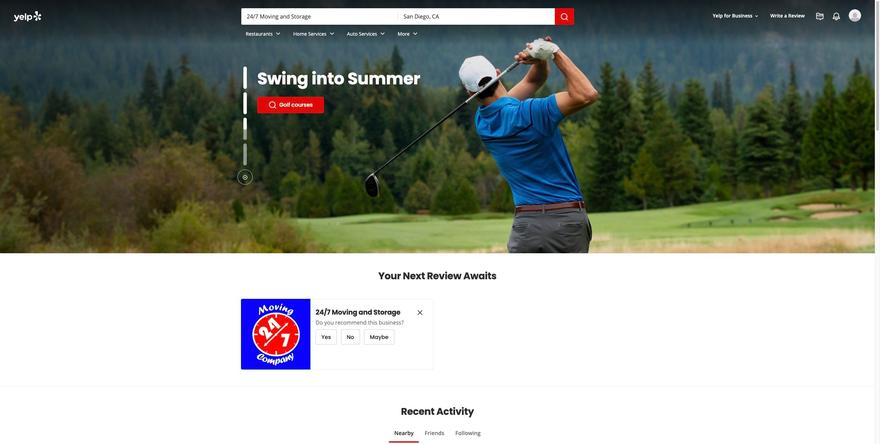 Task type: locate. For each thing, give the bounding box(es) containing it.
24 chevron down v2 image
[[328, 30, 336, 38], [411, 30, 419, 38]]

None field
[[241, 8, 398, 25], [398, 8, 555, 25]]

1 horizontal spatial 24 chevron down v2 image
[[378, 30, 387, 38]]

notifications image
[[832, 12, 840, 21]]

24 search v2 image
[[268, 101, 277, 109]]

1 none field from the left
[[241, 8, 398, 25]]

none field address, neighborhood, city, state or zip
[[398, 8, 555, 25]]

projects image
[[816, 12, 824, 21]]

24 chevron down v2 image
[[274, 30, 282, 38], [378, 30, 387, 38]]

pause slideshow image
[[242, 175, 248, 181]]

0 horizontal spatial 24 chevron down v2 image
[[328, 30, 336, 38]]

16 chevron down v2 image
[[754, 13, 759, 19]]

address, neighborhood, city, state or zip search field
[[398, 8, 555, 25]]

2 none field from the left
[[398, 8, 555, 25]]

select slide image
[[243, 67, 247, 89], [243, 92, 247, 114], [243, 108, 247, 130]]

None search field
[[0, 0, 875, 51]]

tab list
[[241, 430, 634, 443]]

0 horizontal spatial 24 chevron down v2 image
[[274, 30, 282, 38]]

1 horizontal spatial 24 chevron down v2 image
[[411, 30, 419, 38]]

business categories element
[[240, 25, 861, 45]]

None search field
[[241, 8, 574, 25]]



Task type: vqa. For each thing, say whether or not it's contained in the screenshot.
topmost the Women-
no



Task type: describe. For each thing, give the bounding box(es) containing it.
1 select slide image from the top
[[243, 67, 247, 89]]

none field things to do, nail salons, plumbers
[[241, 8, 398, 25]]

user actions element
[[707, 9, 871, 51]]

1 24 chevron down v2 image from the left
[[328, 30, 336, 38]]

1 24 chevron down v2 image from the left
[[274, 30, 282, 38]]

2 24 chevron down v2 image from the left
[[378, 30, 387, 38]]

2 select slide image from the top
[[243, 92, 247, 114]]

search image
[[560, 13, 569, 21]]

tyler b. image
[[849, 9, 861, 22]]

photo of 24/7 moving and storage image
[[241, 299, 310, 370]]

dismiss card image
[[416, 309, 424, 317]]

2 24 chevron down v2 image from the left
[[411, 30, 419, 38]]

things to do, nail salons, plumbers search field
[[241, 8, 398, 25]]

3 select slide image from the top
[[243, 108, 247, 130]]



